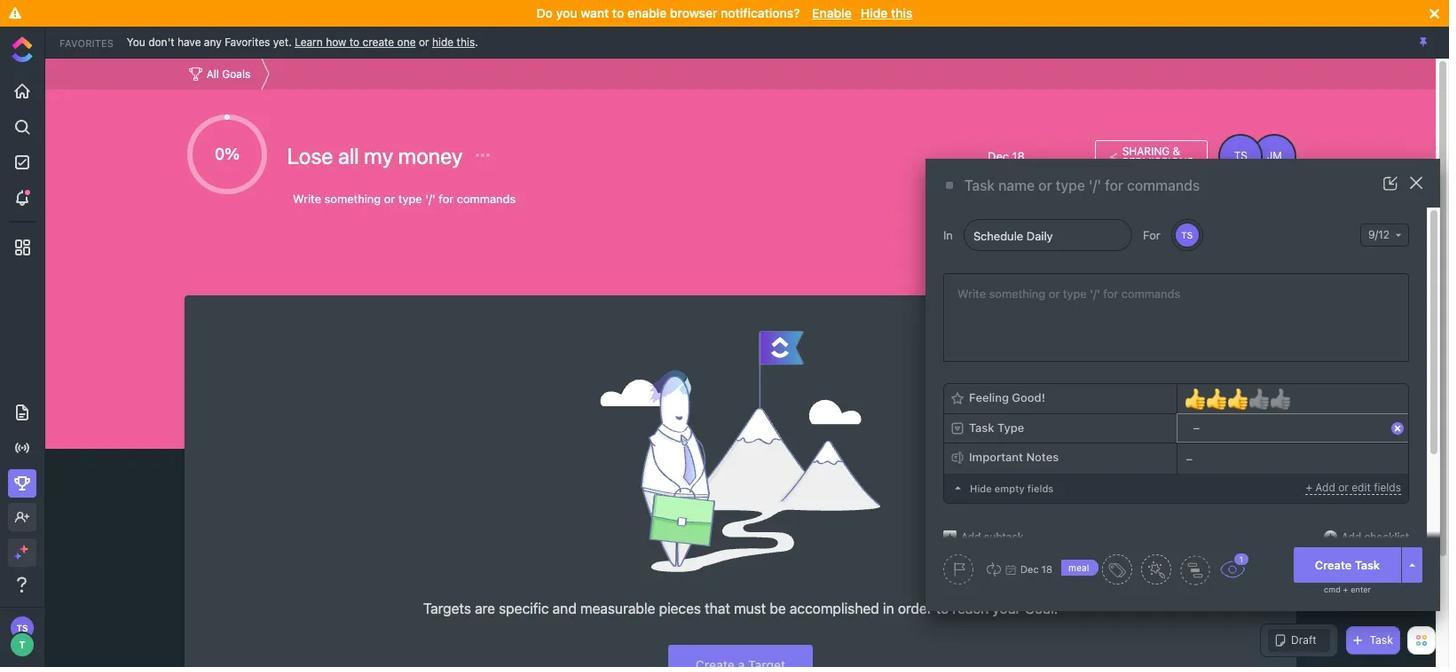 Task type: locate. For each thing, give the bounding box(es) containing it.
Task name or type '/' for commands text field
[[965, 177, 1353, 195]]

ts t
[[16, 623, 28, 651]]

0 horizontal spatial ts
[[16, 623, 28, 634]]

1 vertical spatial or
[[1339, 481, 1349, 494]]

feeling good!
[[969, 391, 1046, 405]]

2 horizontal spatial add
[[1342, 530, 1362, 544]]

ts up t
[[16, 623, 28, 634]]

feeling good! custom field. :3 .of. 5 element
[[1185, 387, 1206, 411], [1206, 387, 1227, 411], [1227, 387, 1248, 411], [1248, 387, 1270, 411], [1270, 387, 1291, 411]]

2 vertical spatial task
[[1370, 634, 1394, 647]]

or left edit
[[1339, 481, 1349, 494]]

ts
[[1234, 149, 1248, 162], [1182, 230, 1193, 241], [16, 623, 28, 634]]

0 horizontal spatial or
[[419, 35, 429, 48]]

any
[[204, 35, 222, 48]]

0 vertical spatial ts
[[1234, 149, 1248, 162]]

do
[[537, 5, 553, 20]]

this right hide at the left
[[457, 35, 475, 48]]

task down enter
[[1370, 634, 1394, 647]]

permissions
[[1123, 155, 1194, 168]]

task up enter
[[1355, 558, 1380, 572]]

0 vertical spatial this
[[891, 5, 913, 20]]

all goals link
[[184, 63, 255, 86]]

0 vertical spatial 18
[[1012, 149, 1025, 163]]

set priority image
[[944, 555, 974, 585]]

sharing
[[1123, 144, 1170, 158]]

to right how
[[350, 35, 360, 48]]

accomplished
[[790, 601, 879, 617]]

favorites right any
[[225, 35, 270, 48]]

or
[[419, 35, 429, 48], [1339, 481, 1349, 494]]

dec 18 button
[[988, 149, 1086, 163], [983, 563, 1053, 577]]

your
[[993, 601, 1021, 617]]

add
[[1316, 481, 1336, 494], [961, 530, 981, 544], [1342, 530, 1362, 544]]

want
[[581, 5, 609, 20]]

1
[[1240, 555, 1244, 565]]

+
[[1306, 481, 1313, 494], [1343, 585, 1349, 595]]

0 horizontal spatial favorites
[[59, 37, 113, 48]]

1 horizontal spatial or
[[1339, 481, 1349, 494]]

.
[[475, 35, 478, 48]]

1 vertical spatial 18
[[1042, 564, 1053, 575]]

important notes
[[969, 450, 1059, 464]]

1 vertical spatial ts
[[1182, 230, 1193, 241]]

you don't have any favorites yet. learn how to create one or hide this .
[[127, 35, 478, 48]]

must
[[734, 601, 766, 617]]

fields right the empty
[[1028, 483, 1054, 494]]

don't
[[148, 35, 174, 48]]

fields
[[1374, 481, 1402, 494], [1028, 483, 1054, 494]]

add left "subtask"
[[961, 530, 981, 544]]

– inside dropdown button
[[1193, 421, 1200, 435]]

0 vertical spatial +
[[1306, 481, 1313, 494]]

you
[[556, 5, 577, 20]]

feeling
[[969, 391, 1009, 405]]

3 👍 from the left
[[1227, 387, 1248, 411]]

1 vertical spatial dec 18
[[1021, 564, 1053, 575]]

1 vertical spatial –
[[1186, 451, 1193, 466]]

add inside custom fields element
[[1316, 481, 1336, 494]]

– inside button
[[1186, 451, 1193, 466]]

this
[[891, 5, 913, 20], [457, 35, 475, 48]]

task for task
[[1370, 634, 1394, 647]]

👍 👍 👍 👍 👍
[[1185, 387, 1291, 411]]

1 horizontal spatial add
[[1316, 481, 1336, 494]]

9/12 button
[[1361, 224, 1410, 247]]

set priority element
[[944, 555, 974, 585]]

sharing & permissions
[[1123, 144, 1194, 168]]

checklist
[[1365, 530, 1410, 544]]

ts left jm
[[1234, 149, 1248, 162]]

in
[[944, 228, 953, 242]]

targets
[[423, 601, 471, 617]]

this right enable
[[891, 5, 913, 20]]

how
[[326, 35, 347, 48]]

favorites
[[225, 35, 270, 48], [59, 37, 113, 48]]

ts right for
[[1182, 230, 1193, 241]]

order
[[898, 601, 933, 617]]

– button
[[1177, 415, 1409, 443]]

targets are specific and measurable pieces that must be accomplished in order to reach your goal.
[[423, 601, 1058, 617]]

enter
[[1351, 585, 1371, 595]]

empty
[[995, 483, 1025, 494]]

2 vertical spatial ts
[[16, 623, 28, 634]]

+ down – button
[[1306, 481, 1313, 494]]

specific
[[499, 601, 549, 617]]

important
[[969, 450, 1023, 464]]

dec 18
[[988, 149, 1025, 163], [1021, 564, 1053, 575]]

add checklist
[[1342, 530, 1410, 544]]

add left edit
[[1316, 481, 1336, 494]]

hide left the empty
[[970, 483, 992, 494]]

&
[[1173, 144, 1181, 158]]

to right the want
[[612, 5, 624, 20]]

0 horizontal spatial to
[[350, 35, 360, 48]]

yet.
[[273, 35, 292, 48]]

1 vertical spatial +
[[1343, 585, 1349, 595]]

+ right cmd
[[1343, 585, 1349, 595]]

lose all my money
[[287, 143, 468, 169]]

0 vertical spatial –
[[1193, 421, 1200, 435]]

0 vertical spatial to
[[612, 5, 624, 20]]

0 vertical spatial task
[[969, 420, 995, 435]]

type
[[998, 420, 1025, 435]]

1 horizontal spatial 18
[[1042, 564, 1053, 575]]

to
[[612, 5, 624, 20], [350, 35, 360, 48], [936, 601, 949, 617]]

add up "create task"
[[1342, 530, 1362, 544]]

dec
[[988, 149, 1009, 163], [1021, 564, 1039, 575]]

task left type
[[969, 420, 995, 435]]

that
[[705, 601, 730, 617]]

to right order
[[936, 601, 949, 617]]

– for – button
[[1186, 451, 1193, 466]]

0 horizontal spatial dec
[[988, 149, 1009, 163]]

1 horizontal spatial dec
[[1021, 564, 1039, 575]]

0 vertical spatial dec
[[988, 149, 1009, 163]]

goal.
[[1025, 601, 1058, 617]]

create
[[363, 35, 394, 48]]

0 horizontal spatial +
[[1306, 481, 1313, 494]]

2 horizontal spatial ts
[[1234, 149, 1248, 162]]

1 horizontal spatial hide
[[970, 483, 992, 494]]

enable
[[628, 5, 667, 20]]

1 vertical spatial task
[[1355, 558, 1380, 572]]

–
[[1193, 421, 1200, 435], [1186, 451, 1193, 466]]

pieces
[[659, 601, 701, 617]]

for
[[1143, 228, 1161, 242]]

task inside custom fields element
[[969, 420, 995, 435]]

1 horizontal spatial ts
[[1182, 230, 1193, 241]]

1 horizontal spatial this
[[891, 5, 913, 20]]

👍
[[1185, 387, 1206, 411], [1206, 387, 1227, 411], [1227, 387, 1248, 411], [1248, 387, 1270, 411], [1270, 387, 1291, 411]]

0 horizontal spatial this
[[457, 35, 475, 48]]

sparkle svg 2 image
[[14, 553, 21, 560]]

favorites left you
[[59, 37, 113, 48]]

0 horizontal spatial add
[[961, 530, 981, 544]]

or right one
[[419, 35, 429, 48]]

+ add or edit fields
[[1306, 481, 1402, 494]]

1 feeling good! custom field. :3 .of. 5 element from the left
[[1185, 387, 1206, 411]]

hide empty fields
[[970, 483, 1054, 494]]

5 feeling good! custom field. :3 .of. 5 element from the left
[[1270, 387, 1291, 411]]

1 vertical spatial hide
[[970, 483, 992, 494]]

fields right edit
[[1374, 481, 1402, 494]]

task
[[969, 420, 995, 435], [1355, 558, 1380, 572], [1370, 634, 1394, 647]]

task type
[[969, 420, 1025, 435]]

hide
[[861, 5, 888, 20], [970, 483, 992, 494]]

hide right enable
[[861, 5, 888, 20]]

2 horizontal spatial to
[[936, 601, 949, 617]]

ts button
[[1174, 222, 1201, 249]]

0 vertical spatial hide
[[861, 5, 888, 20]]

18
[[1012, 149, 1025, 163], [1042, 564, 1053, 575]]



Task type: describe. For each thing, give the bounding box(es) containing it.
meal
[[1069, 563, 1090, 573]]

ts inside 'dropdown button'
[[1182, 230, 1193, 241]]

subtask
[[984, 530, 1024, 544]]

all goals
[[207, 67, 251, 80]]

my
[[364, 143, 393, 169]]

remove field value image
[[1394, 424, 1402, 433]]

1 button
[[1219, 552, 1251, 579]]

9/12
[[1369, 228, 1390, 241]]

have
[[177, 35, 201, 48]]

0 horizontal spatial 18
[[1012, 149, 1025, 163]]

4 feeling good! custom field. :3 .of. 5 element from the left
[[1248, 387, 1270, 411]]

1 👍 from the left
[[1185, 387, 1206, 411]]

notifications?
[[721, 5, 800, 20]]

edit
[[1352, 481, 1371, 494]]

all
[[338, 143, 359, 169]]

jm
[[1267, 149, 1282, 162]]

1 horizontal spatial +
[[1343, 585, 1349, 595]]

18 inside dec 18 dropdown button
[[1042, 564, 1053, 575]]

create
[[1315, 558, 1352, 572]]

notes
[[1027, 450, 1059, 464]]

custom fields element
[[944, 383, 1410, 504]]

do you want to enable browser notifications? enable hide this
[[537, 5, 913, 20]]

1 vertical spatial to
[[350, 35, 360, 48]]

money
[[398, 143, 463, 169]]

measurable
[[581, 601, 655, 617]]

reach
[[953, 601, 989, 617]]

5 👍 from the left
[[1270, 387, 1291, 411]]

enable
[[812, 5, 852, 20]]

0 vertical spatial or
[[419, 35, 429, 48]]

sparkle svg 1 image
[[20, 545, 28, 554]]

2 👍 from the left
[[1206, 387, 1227, 411]]

you
[[127, 35, 145, 48]]

1 vertical spatial this
[[457, 35, 475, 48]]

1 vertical spatial dec
[[1021, 564, 1039, 575]]

one
[[397, 35, 416, 48]]

meal button
[[1062, 555, 1132, 585]]

2 vertical spatial to
[[936, 601, 949, 617]]

– for – dropdown button
[[1193, 421, 1200, 435]]

– button
[[1177, 444, 1409, 474]]

3 feeling good! custom field. :3 .of. 5 element from the left
[[1227, 387, 1248, 411]]

1 horizontal spatial favorites
[[225, 35, 270, 48]]

create task
[[1315, 558, 1380, 572]]

and
[[553, 601, 577, 617]]

cmd + enter
[[1324, 585, 1371, 595]]

learn how to create one link
[[295, 35, 416, 48]]

0 horizontal spatial fields
[[1028, 483, 1054, 494]]

add for add subtask
[[961, 530, 981, 544]]

1 horizontal spatial to
[[612, 5, 624, 20]]

or inside custom fields element
[[1339, 481, 1349, 494]]

1 vertical spatial dec 18 button
[[983, 563, 1053, 577]]

task for task type
[[969, 420, 995, 435]]

4 👍 from the left
[[1248, 387, 1270, 411]]

t
[[19, 639, 25, 651]]

add for add checklist
[[1342, 530, 1362, 544]]

hide
[[432, 35, 454, 48]]

be
[[770, 601, 786, 617]]

0 horizontal spatial hide
[[861, 5, 888, 20]]

0 vertical spatial dec 18 button
[[988, 149, 1086, 163]]

1 horizontal spatial fields
[[1374, 481, 1402, 494]]

add subtask
[[961, 530, 1024, 544]]

in
[[883, 601, 894, 617]]

learn
[[295, 35, 323, 48]]

browser
[[670, 5, 718, 20]]

lose
[[287, 143, 333, 169]]

good!
[[1012, 391, 1046, 405]]

hide inside custom fields element
[[970, 483, 992, 494]]

are
[[475, 601, 495, 617]]

0 vertical spatial dec 18
[[988, 149, 1025, 163]]

2 feeling good! custom field. :3 .of. 5 element from the left
[[1206, 387, 1227, 411]]

cmd
[[1324, 585, 1341, 595]]

hide this link
[[432, 35, 475, 48]]

+ inside custom fields element
[[1306, 481, 1313, 494]]



Task type: vqa. For each thing, say whether or not it's contained in the screenshot.
bottommost Email
no



